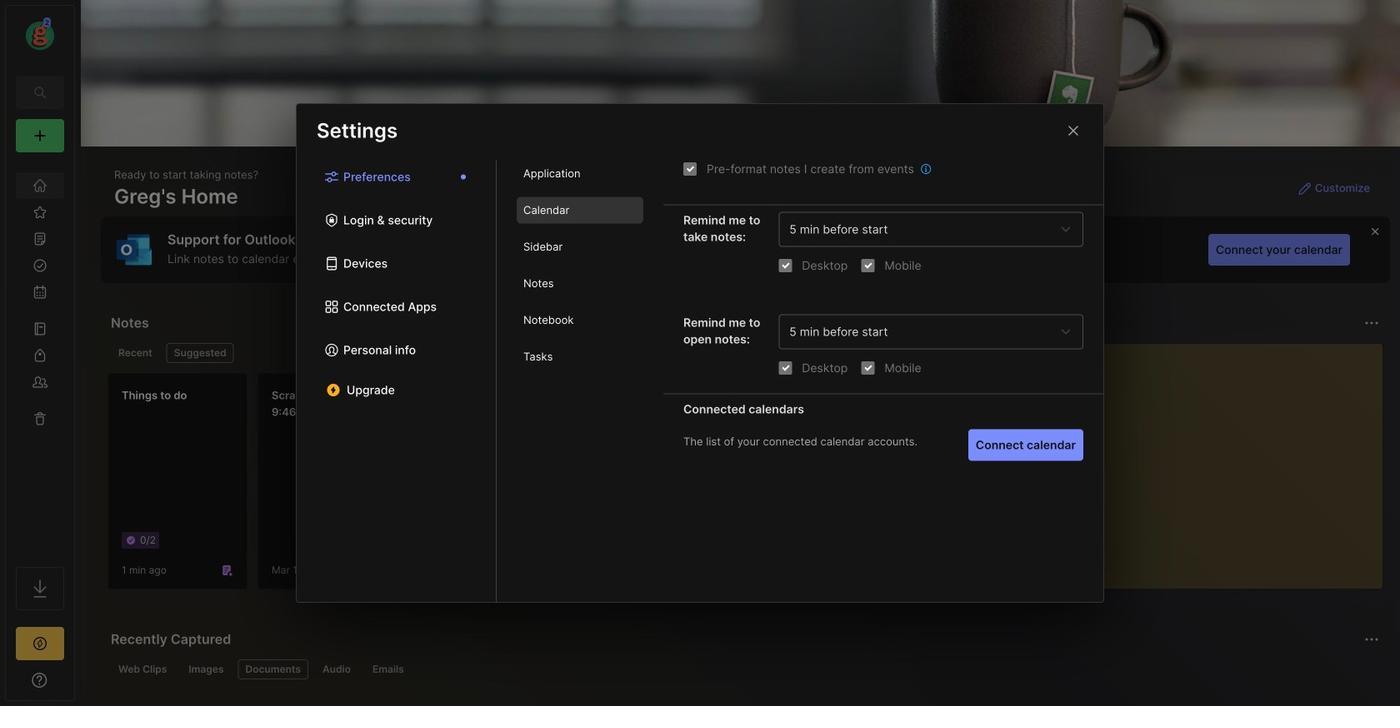 Task type: describe. For each thing, give the bounding box(es) containing it.
home image
[[32, 178, 48, 194]]

Remind me to open notes: text field
[[790, 325, 1054, 339]]

tree inside 'main' element
[[6, 163, 74, 553]]

close image
[[1064, 121, 1084, 141]]

edit search image
[[30, 83, 50, 103]]

Remind me to take notes: field
[[779, 212, 1084, 247]]

Remind me to open notes: field
[[779, 315, 1084, 350]]



Task type: vqa. For each thing, say whether or not it's contained in the screenshot.
remind me to take notes: text field on the right top
yes



Task type: locate. For each thing, give the bounding box(es) containing it.
Start writing… text field
[[986, 344, 1382, 576]]

row group
[[108, 373, 1400, 600]]

upgrade image
[[30, 634, 50, 654]]

Remind me to take notes: text field
[[790, 223, 1054, 237]]

tab
[[517, 160, 643, 187], [517, 197, 643, 224], [517, 234, 643, 260], [517, 270, 643, 297], [517, 307, 643, 334], [111, 343, 160, 363], [166, 343, 234, 363], [517, 344, 643, 370], [111, 660, 174, 680], [181, 660, 231, 680], [238, 660, 308, 680], [315, 660, 358, 680], [365, 660, 412, 680]]

None checkbox
[[683, 163, 697, 176]]

main element
[[0, 0, 80, 707]]

None checkbox
[[779, 259, 792, 273], [861, 259, 875, 273], [779, 362, 792, 375], [861, 362, 875, 375], [779, 259, 792, 273], [861, 259, 875, 273], [779, 362, 792, 375], [861, 362, 875, 375]]

tree
[[6, 163, 74, 553]]

tab list
[[297, 160, 497, 603], [497, 160, 663, 603], [111, 343, 945, 363], [111, 660, 1377, 680]]



